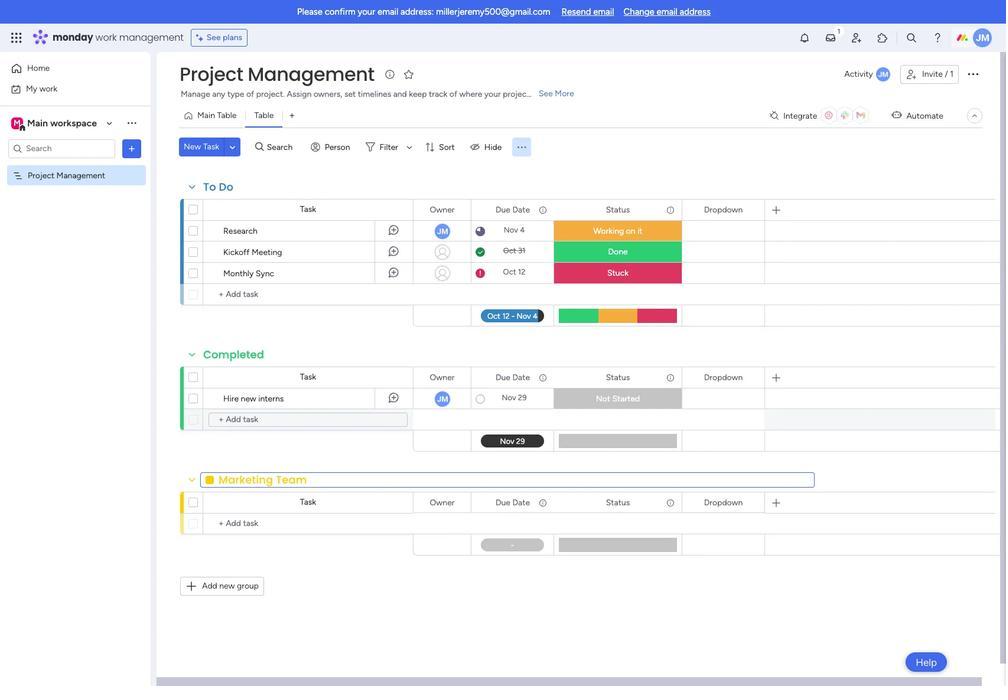 Task type: vqa. For each thing, say whether or not it's contained in the screenshot.
top Public Dashboard icon
no



Task type: describe. For each thing, give the bounding box(es) containing it.
management
[[119, 31, 184, 44]]

see for see more
[[539, 89, 553, 99]]

resend email link
[[562, 7, 614, 17]]

task inside button
[[203, 142, 219, 152]]

hire
[[223, 394, 239, 404]]

nov 4
[[504, 226, 525, 235]]

4
[[520, 226, 525, 235]]

0 vertical spatial project
[[180, 61, 243, 87]]

angle down image
[[230, 143, 235, 152]]

status for completed
[[606, 373, 630, 383]]

add new group
[[202, 582, 259, 592]]

v2 done deadline image
[[476, 247, 485, 258]]

workspace image
[[11, 117, 23, 130]]

address:
[[401, 7, 434, 17]]

change
[[624, 7, 655, 17]]

add new group button
[[180, 577, 264, 596]]

task for third owner field from the top
[[300, 498, 316, 508]]

task for to do's owner field
[[300, 204, 316, 215]]

dropdown for to do
[[704, 205, 743, 215]]

jeremy miller image
[[973, 28, 992, 47]]

1 horizontal spatial project management
[[180, 61, 375, 87]]

task for completed's owner field
[[300, 372, 316, 382]]

12
[[518, 268, 526, 277]]

working on it
[[594, 226, 643, 236]]

date for completed
[[513, 373, 530, 383]]

person
[[325, 142, 350, 152]]

address
[[680, 7, 711, 17]]

owner field for completed
[[427, 371, 458, 384]]

millerjeremy500@gmail.com
[[436, 7, 551, 17]]

column information image for 3rd dropdown field from the top of the page
[[666, 498, 676, 508]]

owner field for to do
[[427, 204, 458, 217]]

where
[[460, 89, 482, 99]]

stands.
[[532, 89, 558, 99]]

0 horizontal spatial your
[[358, 7, 375, 17]]

group
[[237, 582, 259, 592]]

project management list box
[[0, 163, 151, 345]]

Search field
[[264, 139, 299, 155]]

activity button
[[840, 65, 896, 84]]

3 date from the top
[[513, 498, 530, 508]]

main table button
[[179, 106, 246, 125]]

select product image
[[11, 32, 22, 44]]

not started
[[596, 394, 640, 404]]

research
[[223, 226, 258, 236]]

hide
[[485, 142, 502, 152]]

monday
[[53, 31, 93, 44]]

v2 overdue deadline image
[[476, 268, 485, 279]]

due for to do
[[496, 205, 511, 215]]

change email address link
[[624, 7, 711, 17]]

work for monday
[[95, 31, 117, 44]]

workspace options image
[[126, 117, 138, 129]]

automate
[[907, 111, 944, 121]]

see plans
[[207, 33, 242, 43]]

dapulse integrations image
[[770, 111, 779, 120]]

on
[[626, 226, 636, 236]]

see more link
[[538, 88, 575, 100]]

keep
[[409, 89, 427, 99]]

hide button
[[466, 138, 509, 157]]

oct for done
[[503, 246, 516, 255]]

main workspace
[[27, 117, 97, 129]]

3 dropdown field from the top
[[701, 497, 746, 510]]

my
[[26, 84, 37, 94]]

owner for to do
[[430, 205, 455, 215]]

oct 12
[[503, 268, 526, 277]]

stuck
[[608, 268, 629, 278]]

home button
[[7, 59, 127, 78]]

table inside button
[[217, 111, 237, 121]]

date for to do
[[513, 205, 530, 215]]

it
[[638, 226, 643, 236]]

started
[[613, 394, 640, 404]]

31
[[518, 246, 526, 255]]

resend email
[[562, 7, 614, 17]]

invite / 1 button
[[901, 65, 959, 84]]

0 vertical spatial options image
[[966, 67, 980, 81]]

monthly sync
[[223, 269, 274, 279]]

completed
[[203, 347, 264, 362]]

my work
[[26, 84, 57, 94]]

1 vertical spatial options image
[[126, 143, 138, 155]]

1 horizontal spatial management
[[248, 61, 375, 87]]

management inside list box
[[56, 170, 105, 181]]

resend
[[562, 7, 591, 17]]

do
[[219, 180, 233, 194]]

to
[[203, 180, 216, 194]]

project
[[503, 89, 530, 99]]

collapse board header image
[[970, 111, 980, 121]]

To Do field
[[200, 180, 236, 195]]

new
[[184, 142, 201, 152]]

Search in workspace field
[[25, 142, 99, 155]]

Completed field
[[200, 347, 267, 363]]

integrate
[[784, 111, 818, 121]]

to do
[[203, 180, 233, 194]]

confirm
[[325, 7, 356, 17]]

1 image
[[834, 24, 845, 38]]

29
[[518, 394, 527, 402]]

see more
[[539, 89, 574, 99]]

search everything image
[[906, 32, 918, 44]]

inbox image
[[825, 32, 837, 44]]

3 dropdown from the top
[[704, 498, 743, 508]]

manage
[[181, 89, 210, 99]]

2 of from the left
[[450, 89, 458, 99]]

main table
[[197, 111, 237, 121]]

please
[[297, 7, 323, 17]]

interns
[[258, 394, 284, 404]]

working
[[594, 226, 624, 236]]

due for completed
[[496, 373, 511, 383]]

invite / 1
[[922, 69, 954, 79]]

kickoff meeting
[[223, 248, 282, 258]]

invite members image
[[851, 32, 863, 44]]



Task type: locate. For each thing, give the bounding box(es) containing it.
1 horizontal spatial of
[[450, 89, 458, 99]]

2 due date field from the top
[[493, 371, 533, 384]]

0 vertical spatial your
[[358, 7, 375, 17]]

oct
[[503, 246, 516, 255], [503, 268, 516, 277]]

due date
[[496, 205, 530, 215], [496, 373, 530, 383], [496, 498, 530, 508]]

email for change email address
[[657, 7, 678, 17]]

type
[[227, 89, 244, 99]]

new right hire
[[241, 394, 256, 404]]

add to favorites image
[[403, 68, 415, 80]]

sort button
[[420, 138, 462, 157]]

1 date from the top
[[513, 205, 530, 215]]

project inside project management list box
[[28, 170, 54, 181]]

add view image
[[290, 111, 295, 120]]

2 vertical spatial status
[[606, 498, 630, 508]]

table down project.
[[254, 111, 274, 121]]

status field for to do
[[603, 204, 633, 217]]

monthly
[[223, 269, 254, 279]]

0 vertical spatial oct
[[503, 246, 516, 255]]

project management up project.
[[180, 61, 375, 87]]

new task
[[184, 142, 219, 152]]

dropdown
[[704, 205, 743, 215], [704, 373, 743, 383], [704, 498, 743, 508]]

0 horizontal spatial new
[[219, 582, 235, 592]]

2 owner field from the top
[[427, 371, 458, 384]]

please confirm your email address: millerjeremy500@gmail.com
[[297, 7, 551, 17]]

autopilot image
[[892, 108, 902, 123]]

1
[[950, 69, 954, 79]]

/
[[945, 69, 948, 79]]

options image right 1
[[966, 67, 980, 81]]

Due Date field
[[493, 204, 533, 217], [493, 371, 533, 384], [493, 497, 533, 510]]

management up assign
[[248, 61, 375, 87]]

1 horizontal spatial project
[[180, 61, 243, 87]]

new task button
[[179, 138, 224, 157]]

1 vertical spatial see
[[539, 89, 553, 99]]

column information image
[[538, 205, 548, 215], [666, 205, 676, 215], [666, 373, 676, 383], [538, 498, 548, 508], [666, 498, 676, 508]]

0 vertical spatial project management
[[180, 61, 375, 87]]

1 vertical spatial due date field
[[493, 371, 533, 384]]

1 horizontal spatial options image
[[966, 67, 980, 81]]

nov
[[504, 226, 518, 235], [502, 394, 516, 402]]

1 vertical spatial project
[[28, 170, 54, 181]]

options image
[[966, 67, 980, 81], [126, 143, 138, 155]]

0 vertical spatial + add task text field
[[209, 288, 408, 302]]

arrow down image
[[403, 140, 417, 154]]

email left address:
[[378, 7, 399, 17]]

filter
[[380, 142, 398, 152]]

2 dropdown field from the top
[[701, 371, 746, 384]]

1 vertical spatial date
[[513, 373, 530, 383]]

work inside button
[[39, 84, 57, 94]]

nov for working
[[504, 226, 518, 235]]

1 vertical spatial work
[[39, 84, 57, 94]]

1 horizontal spatial email
[[593, 7, 614, 17]]

see left "more"
[[539, 89, 553, 99]]

task
[[203, 142, 219, 152], [300, 204, 316, 215], [300, 372, 316, 382], [300, 498, 316, 508]]

main for main workspace
[[27, 117, 48, 129]]

1 oct from the top
[[503, 246, 516, 255]]

1 email from the left
[[378, 7, 399, 17]]

m
[[14, 118, 21, 128]]

2 vertical spatial date
[[513, 498, 530, 508]]

menu image
[[516, 141, 528, 153]]

2 vertical spatial dropdown
[[704, 498, 743, 508]]

meeting
[[252, 248, 282, 258]]

1 horizontal spatial work
[[95, 31, 117, 44]]

sort
[[439, 142, 455, 152]]

apps image
[[877, 32, 889, 44]]

1 dropdown field from the top
[[701, 204, 746, 217]]

notifications image
[[799, 32, 811, 44]]

new inside button
[[219, 582, 235, 592]]

0 vertical spatial due date field
[[493, 204, 533, 217]]

main right workspace image
[[27, 117, 48, 129]]

due date field for to do
[[493, 204, 533, 217]]

help image
[[932, 32, 944, 44]]

project management
[[180, 61, 375, 87], [28, 170, 105, 181]]

2 date from the top
[[513, 373, 530, 383]]

2 vertical spatial + add task text field
[[209, 517, 408, 531]]

2 vertical spatial status field
[[603, 497, 633, 510]]

nov left 4
[[504, 226, 518, 235]]

dropdown field for to do
[[701, 204, 746, 217]]

1 vertical spatial management
[[56, 170, 105, 181]]

1 vertical spatial oct
[[503, 268, 516, 277]]

0 horizontal spatial project
[[28, 170, 54, 181]]

1 horizontal spatial main
[[197, 111, 215, 121]]

options image down workspace options icon
[[126, 143, 138, 155]]

due
[[496, 205, 511, 215], [496, 373, 511, 383], [496, 498, 511, 508]]

and
[[393, 89, 407, 99]]

2 status field from the top
[[603, 371, 633, 384]]

work right monday
[[95, 31, 117, 44]]

column information image
[[538, 373, 548, 383]]

see
[[207, 33, 221, 43], [539, 89, 553, 99]]

3 email from the left
[[657, 7, 678, 17]]

owner for completed
[[430, 373, 455, 383]]

2 due date from the top
[[496, 373, 530, 383]]

1 status field from the top
[[603, 204, 633, 217]]

done
[[608, 247, 628, 257]]

0 vertical spatial nov
[[504, 226, 518, 235]]

Status field
[[603, 204, 633, 217], [603, 371, 633, 384], [603, 497, 633, 510]]

sync
[[256, 269, 274, 279]]

see inside button
[[207, 33, 221, 43]]

0 vertical spatial see
[[207, 33, 221, 43]]

see left plans
[[207, 33, 221, 43]]

1 of from the left
[[246, 89, 254, 99]]

set
[[344, 89, 356, 99]]

main down the manage
[[197, 111, 215, 121]]

1 vertical spatial dropdown
[[704, 373, 743, 383]]

3 status field from the top
[[603, 497, 633, 510]]

main
[[197, 111, 215, 121], [27, 117, 48, 129]]

0 vertical spatial status field
[[603, 204, 633, 217]]

see plans button
[[191, 29, 248, 47]]

filter button
[[361, 138, 417, 157]]

email for resend email
[[593, 7, 614, 17]]

0 vertical spatial dropdown field
[[701, 204, 746, 217]]

of right the track
[[450, 89, 458, 99]]

1 horizontal spatial new
[[241, 394, 256, 404]]

new right add
[[219, 582, 235, 592]]

assign
[[287, 89, 312, 99]]

monday work management
[[53, 31, 184, 44]]

0 horizontal spatial email
[[378, 7, 399, 17]]

0 horizontal spatial see
[[207, 33, 221, 43]]

status
[[606, 205, 630, 215], [606, 373, 630, 383], [606, 498, 630, 508]]

invite
[[922, 69, 943, 79]]

main for main table
[[197, 111, 215, 121]]

hire new interns
[[223, 394, 284, 404]]

0 vertical spatial due
[[496, 205, 511, 215]]

due date for completed
[[496, 373, 530, 383]]

2 vertical spatial due
[[496, 498, 511, 508]]

1 horizontal spatial table
[[254, 111, 274, 121]]

of
[[246, 89, 254, 99], [450, 89, 458, 99]]

status field for completed
[[603, 371, 633, 384]]

column information image for dropdown field corresponding to completed
[[666, 373, 676, 383]]

1 vertical spatial your
[[485, 89, 501, 99]]

0 vertical spatial dropdown
[[704, 205, 743, 215]]

0 horizontal spatial project management
[[28, 170, 105, 181]]

2 table from the left
[[254, 111, 274, 121]]

main inside "main table" button
[[197, 111, 215, 121]]

track
[[429, 89, 448, 99]]

0 horizontal spatial management
[[56, 170, 105, 181]]

2 vertical spatial due date
[[496, 498, 530, 508]]

3 due date field from the top
[[493, 497, 533, 510]]

0 horizontal spatial work
[[39, 84, 57, 94]]

0 vertical spatial due date
[[496, 205, 530, 215]]

table button
[[246, 106, 283, 125]]

date
[[513, 205, 530, 215], [513, 373, 530, 383], [513, 498, 530, 508]]

not
[[596, 394, 610, 404]]

2 horizontal spatial email
[[657, 7, 678, 17]]

table
[[217, 111, 237, 121], [254, 111, 274, 121]]

nov for not
[[502, 394, 516, 402]]

work for my
[[39, 84, 57, 94]]

3 due date from the top
[[496, 498, 530, 508]]

nov 29
[[502, 394, 527, 402]]

None field
[[200, 472, 815, 488]]

1 vertical spatial owner field
[[427, 371, 458, 384]]

show board description image
[[383, 69, 397, 80]]

work right my
[[39, 84, 57, 94]]

email right change
[[657, 7, 678, 17]]

dropdown field for completed
[[701, 371, 746, 384]]

1 horizontal spatial your
[[485, 89, 501, 99]]

0 vertical spatial owner
[[430, 205, 455, 215]]

Project Management field
[[177, 61, 378, 87]]

2 vertical spatial dropdown field
[[701, 497, 746, 510]]

project management down search in workspace field
[[28, 170, 105, 181]]

oct for stuck
[[503, 268, 516, 277]]

+ Add task text field
[[209, 288, 408, 302], [209, 413, 408, 427], [209, 517, 408, 531]]

new
[[241, 394, 256, 404], [219, 582, 235, 592]]

2 due from the top
[[496, 373, 511, 383]]

1 owner from the top
[[430, 205, 455, 215]]

change email address
[[624, 7, 711, 17]]

management down search in workspace field
[[56, 170, 105, 181]]

1 vertical spatial status field
[[603, 371, 633, 384]]

project management inside list box
[[28, 170, 105, 181]]

more
[[555, 89, 574, 99]]

project.
[[256, 89, 285, 99]]

2 email from the left
[[593, 7, 614, 17]]

2 vertical spatial owner field
[[427, 497, 458, 510]]

v2 search image
[[255, 141, 264, 154]]

owners,
[[314, 89, 342, 99]]

0 vertical spatial management
[[248, 61, 375, 87]]

status for to do
[[606, 205, 630, 215]]

1 due date from the top
[[496, 205, 530, 215]]

1 horizontal spatial see
[[539, 89, 553, 99]]

0 horizontal spatial options image
[[126, 143, 138, 155]]

workspace
[[50, 117, 97, 129]]

timelines
[[358, 89, 391, 99]]

2 oct from the top
[[503, 268, 516, 277]]

3 due from the top
[[496, 498, 511, 508]]

2 vertical spatial due date field
[[493, 497, 533, 510]]

oct left 12
[[503, 268, 516, 277]]

0 vertical spatial owner field
[[427, 204, 458, 217]]

new for hire
[[241, 394, 256, 404]]

activity
[[845, 69, 873, 79]]

1 due from the top
[[496, 205, 511, 215]]

1 vertical spatial dropdown field
[[701, 371, 746, 384]]

nov left 29
[[502, 394, 516, 402]]

your right where on the left
[[485, 89, 501, 99]]

due date field for completed
[[493, 371, 533, 384]]

project up any
[[180, 61, 243, 87]]

email right resend
[[593, 7, 614, 17]]

project down search in workspace field
[[28, 170, 54, 181]]

any
[[212, 89, 225, 99]]

my work button
[[7, 79, 127, 98]]

2 owner from the top
[[430, 373, 455, 383]]

workspace selection element
[[11, 116, 99, 131]]

0 vertical spatial date
[[513, 205, 530, 215]]

person button
[[306, 138, 357, 157]]

1 vertical spatial owner
[[430, 373, 455, 383]]

new for add
[[219, 582, 235, 592]]

1 vertical spatial project management
[[28, 170, 105, 181]]

dropdown for completed
[[704, 373, 743, 383]]

management
[[248, 61, 375, 87], [56, 170, 105, 181]]

1 vertical spatial due date
[[496, 373, 530, 383]]

3 status from the top
[[606, 498, 630, 508]]

2 status from the top
[[606, 373, 630, 383]]

oct left 31
[[503, 246, 516, 255]]

2 dropdown from the top
[[704, 373, 743, 383]]

3 owner from the top
[[430, 498, 455, 508]]

0 horizontal spatial main
[[27, 117, 48, 129]]

0 vertical spatial status
[[606, 205, 630, 215]]

help button
[[906, 653, 947, 673]]

3 owner field from the top
[[427, 497, 458, 510]]

table inside "button"
[[254, 111, 274, 121]]

1 status from the top
[[606, 205, 630, 215]]

home
[[27, 63, 50, 73]]

1 dropdown from the top
[[704, 205, 743, 215]]

your right confirm
[[358, 7, 375, 17]]

1 owner field from the top
[[427, 204, 458, 217]]

table down any
[[217, 111, 237, 121]]

0 vertical spatial new
[[241, 394, 256, 404]]

1 vertical spatial due
[[496, 373, 511, 383]]

Dropdown field
[[701, 204, 746, 217], [701, 371, 746, 384], [701, 497, 746, 510]]

main inside workspace selection 'element'
[[27, 117, 48, 129]]

due date for to do
[[496, 205, 530, 215]]

1 vertical spatial + add task text field
[[209, 413, 408, 427]]

0 horizontal spatial table
[[217, 111, 237, 121]]

email
[[378, 7, 399, 17], [593, 7, 614, 17], [657, 7, 678, 17]]

Owner field
[[427, 204, 458, 217], [427, 371, 458, 384], [427, 497, 458, 510]]

1 due date field from the top
[[493, 204, 533, 217]]

1 vertical spatial nov
[[502, 394, 516, 402]]

1 table from the left
[[217, 111, 237, 121]]

column information image for dropdown field corresponding to to do
[[666, 205, 676, 215]]

add
[[202, 582, 217, 592]]

2 vertical spatial owner
[[430, 498, 455, 508]]

of right type
[[246, 89, 254, 99]]

plans
[[223, 33, 242, 43]]

see for see plans
[[207, 33, 221, 43]]

option
[[0, 165, 151, 167]]

0 vertical spatial work
[[95, 31, 117, 44]]

kickoff
[[223, 248, 250, 258]]

work
[[95, 31, 117, 44], [39, 84, 57, 94]]

1 vertical spatial new
[[219, 582, 235, 592]]

0 horizontal spatial of
[[246, 89, 254, 99]]

1 vertical spatial status
[[606, 373, 630, 383]]



